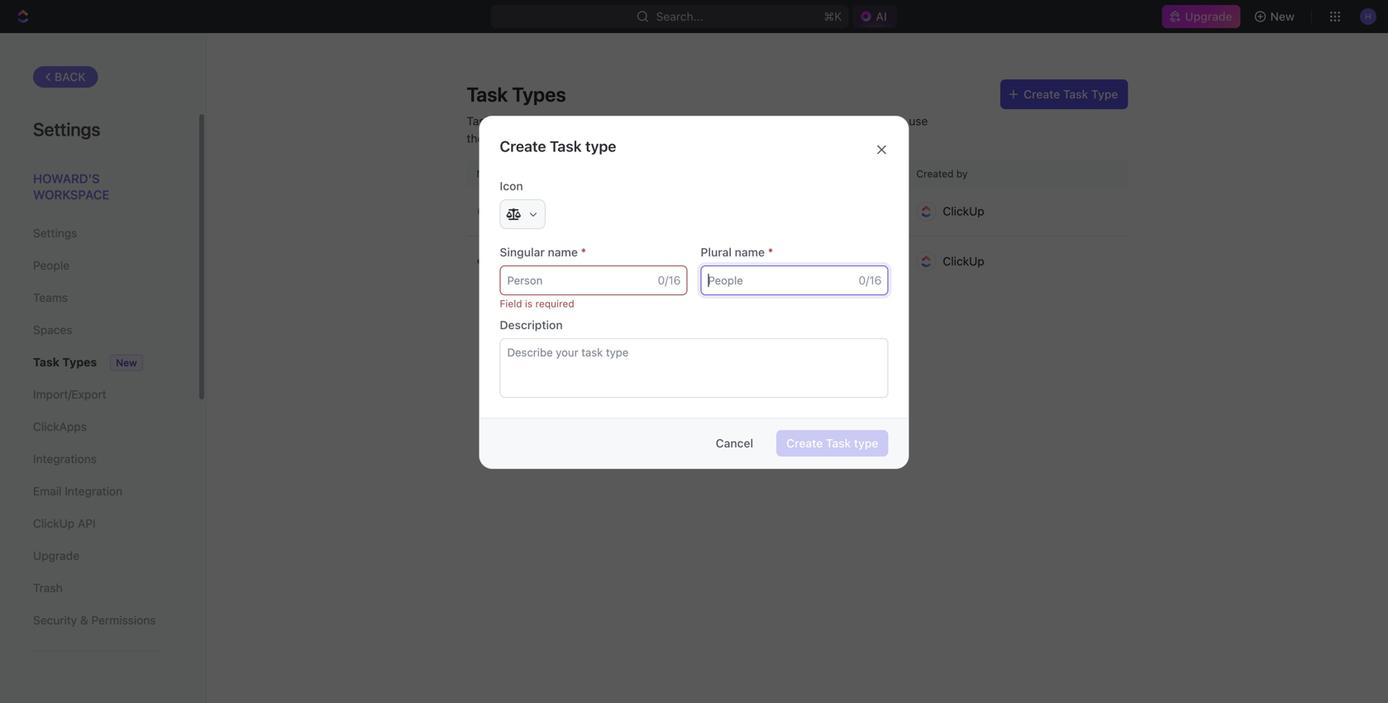 Task type: describe. For each thing, give the bounding box(es) containing it.
singular
[[500, 245, 545, 259]]

trash
[[33, 581, 63, 595]]

field is required for singular
[[500, 298, 575, 309]]

integration
[[65, 484, 123, 498]]

used
[[539, 114, 565, 128]]

use
[[909, 114, 929, 128]]

Describe your task type text field
[[500, 338, 889, 398]]

&
[[80, 613, 88, 627]]

clickup for milestone
[[943, 254, 985, 268]]

plural name *
[[701, 245, 774, 259]]

howard's
[[33, 171, 100, 186]]

people,
[[672, 132, 712, 145]]

types inside settings element
[[62, 355, 97, 369]]

clickup api link
[[33, 510, 165, 538]]

is for singular
[[525, 298, 533, 309]]

required for singular
[[536, 298, 575, 309]]

new button
[[1248, 3, 1305, 30]]

clickup for task
[[943, 204, 985, 218]]

1 horizontal spatial types
[[512, 83, 566, 106]]

teams link
[[33, 284, 165, 312]]

Person field
[[500, 266, 688, 295]]

to
[[896, 114, 906, 128]]

names
[[755, 114, 791, 128]]

0/16 for plural name *
[[859, 273, 882, 287]]

spaces link
[[33, 316, 165, 344]]

0 vertical spatial upgrade
[[1186, 10, 1233, 23]]

settings element
[[0, 33, 207, 703]]

icon
[[500, 179, 523, 193]]

⌘k
[[825, 10, 843, 23]]

name
[[477, 168, 504, 180]]

scale balanced image
[[507, 208, 521, 220]]

clickup inside settings element
[[33, 517, 75, 530]]

milestone
[[503, 254, 557, 268]]

2 settings from the top
[[33, 226, 77, 240]]

create task type button
[[777, 430, 889, 457]]

things
[[515, 132, 548, 145]]

anything
[[586, 114, 632, 128]]

email integration link
[[33, 477, 165, 505]]

name for plural
[[735, 245, 765, 259]]

created by
[[917, 168, 968, 180]]

icons
[[817, 114, 845, 128]]

0 vertical spatial create task type
[[500, 137, 617, 155]]

trash link
[[33, 574, 165, 602]]

be
[[523, 114, 536, 128]]

security & permissions
[[33, 613, 156, 627]]

tasks can be used for anything in clickup. customize names and icons of tasks to use them for things like epics, customers, people, invoices, 1on1s.
[[467, 114, 929, 145]]

required for plural
[[737, 298, 776, 309]]

import/export link
[[33, 381, 165, 409]]

in
[[635, 114, 645, 128]]

2 horizontal spatial create
[[1024, 87, 1061, 101]]

api
[[78, 517, 96, 530]]

task types inside settings element
[[33, 355, 97, 369]]

field is required for plural
[[701, 298, 776, 309]]

field for plural name
[[701, 298, 724, 309]]

created
[[917, 168, 954, 180]]

teams
[[33, 291, 68, 304]]

is for plural
[[726, 298, 734, 309]]

like
[[551, 132, 569, 145]]

back
[[55, 70, 86, 84]]



Task type: locate. For each thing, give the bounding box(es) containing it.
0/16
[[658, 273, 681, 287], [859, 273, 882, 287]]

tasks up them
[[467, 114, 497, 128]]

integrations
[[33, 452, 97, 466]]

cancel button
[[706, 430, 764, 457]]

them
[[467, 132, 494, 145]]

upgrade inside settings element
[[33, 549, 79, 563]]

2 0/16 from the left
[[859, 273, 882, 287]]

type inside button
[[855, 436, 879, 450]]

1 name from the left
[[548, 245, 578, 259]]

name for singular
[[548, 245, 578, 259]]

0 horizontal spatial upgrade
[[33, 549, 79, 563]]

upgrade left new button
[[1186, 10, 1233, 23]]

for up epics,
[[568, 114, 583, 128]]

create task type
[[1024, 87, 1119, 101]]

0 horizontal spatial types
[[62, 355, 97, 369]]

2 name from the left
[[735, 245, 765, 259]]

1 vertical spatial clickup
[[943, 254, 985, 268]]

field up description
[[500, 298, 522, 309]]

plural
[[701, 245, 732, 259]]

new inside new button
[[1271, 10, 1295, 23]]

spaces
[[33, 323, 72, 337]]

0 vertical spatial create
[[1024, 87, 1061, 101]]

1 vertical spatial settings
[[33, 226, 77, 240]]

permissions
[[91, 613, 156, 627]]

clickup.
[[648, 114, 693, 128]]

2 vertical spatial clickup
[[33, 517, 75, 530]]

customize
[[696, 114, 752, 128]]

import/export
[[33, 388, 106, 401]]

1 horizontal spatial is
[[726, 298, 734, 309]]

required
[[536, 298, 575, 309], [737, 298, 776, 309]]

1 vertical spatial create task type
[[787, 436, 879, 450]]

back link
[[33, 66, 98, 88]]

0 horizontal spatial tasks
[[467, 114, 497, 128]]

task types
[[467, 83, 566, 106], [33, 355, 97, 369]]

1 horizontal spatial task types
[[467, 83, 566, 106]]

field down plural
[[701, 298, 724, 309]]

0 vertical spatial for
[[568, 114, 583, 128]]

2 required from the left
[[737, 298, 776, 309]]

0 vertical spatial type
[[586, 137, 617, 155]]

by
[[957, 168, 968, 180]]

create right cancel
[[787, 436, 823, 450]]

task
[[467, 83, 508, 106], [1064, 87, 1089, 101], [550, 137, 582, 155], [503, 204, 529, 218], [33, 355, 60, 369], [826, 436, 852, 450]]

required up description
[[536, 298, 575, 309]]

howard's workspace
[[33, 171, 110, 202]]

0 vertical spatial types
[[512, 83, 566, 106]]

upgrade down clickup api
[[33, 549, 79, 563]]

1 vertical spatial upgrade link
[[33, 542, 165, 570]]

clickapps link
[[33, 413, 165, 441]]

0 vertical spatial new
[[1271, 10, 1295, 23]]

1 horizontal spatial upgrade link
[[1163, 5, 1241, 28]]

0 horizontal spatial create task type
[[500, 137, 617, 155]]

create task type button
[[1001, 79, 1129, 109]]

settings up the people
[[33, 226, 77, 240]]

0 horizontal spatial for
[[497, 132, 512, 145]]

1 horizontal spatial field is required
[[701, 298, 776, 309]]

1 is from the left
[[525, 298, 533, 309]]

1 settings from the top
[[33, 118, 100, 140]]

2 vertical spatial create
[[787, 436, 823, 450]]

* up person field
[[581, 245, 587, 259]]

2 field is required from the left
[[701, 298, 776, 309]]

clickup api
[[33, 517, 96, 530]]

types up import/export
[[62, 355, 97, 369]]

cancel
[[716, 436, 754, 450]]

0 horizontal spatial is
[[525, 298, 533, 309]]

security & permissions link
[[33, 606, 165, 635]]

1 required from the left
[[536, 298, 575, 309]]

create down be on the top left
[[500, 137, 547, 155]]

tasks left to
[[862, 114, 892, 128]]

for down can
[[497, 132, 512, 145]]

name
[[548, 245, 578, 259], [735, 245, 765, 259]]

task types up import/export
[[33, 355, 97, 369]]

1on1s.
[[765, 132, 798, 145]]

1 horizontal spatial field
[[701, 298, 724, 309]]

upgrade link
[[1163, 5, 1241, 28], [33, 542, 165, 570]]

for
[[568, 114, 583, 128], [497, 132, 512, 145]]

new inside settings element
[[116, 357, 137, 369]]

1 vertical spatial new
[[116, 357, 137, 369]]

and
[[794, 114, 814, 128]]

1 tasks from the left
[[467, 114, 497, 128]]

upgrade link left new button
[[1163, 5, 1241, 28]]

0 horizontal spatial field is required
[[500, 298, 575, 309]]

0 horizontal spatial task types
[[33, 355, 97, 369]]

1 horizontal spatial name
[[735, 245, 765, 259]]

email
[[33, 484, 62, 498]]

0 horizontal spatial name
[[548, 245, 578, 259]]

0 horizontal spatial 0/16
[[658, 273, 681, 287]]

security
[[33, 613, 77, 627]]

settings link
[[33, 219, 165, 247]]

tasks
[[467, 114, 497, 128], [862, 114, 892, 128]]

2 tasks from the left
[[862, 114, 892, 128]]

0 horizontal spatial upgrade link
[[33, 542, 165, 570]]

customers,
[[608, 132, 669, 145]]

invoices,
[[715, 132, 762, 145]]

1 horizontal spatial tasks
[[862, 114, 892, 128]]

1 horizontal spatial type
[[855, 436, 879, 450]]

2 field from the left
[[701, 298, 724, 309]]

0 horizontal spatial required
[[536, 298, 575, 309]]

required down people field
[[737, 298, 776, 309]]

1 vertical spatial upgrade
[[33, 549, 79, 563]]

2 is from the left
[[726, 298, 734, 309]]

is up description
[[525, 298, 533, 309]]

is down "plural name *"
[[726, 298, 734, 309]]

types
[[512, 83, 566, 106], [62, 355, 97, 369]]

name right plural
[[735, 245, 765, 259]]

is
[[525, 298, 533, 309], [726, 298, 734, 309]]

new
[[1271, 10, 1295, 23], [116, 357, 137, 369]]

people
[[33, 259, 70, 272]]

1 field is required from the left
[[500, 298, 575, 309]]

settings up howard's
[[33, 118, 100, 140]]

1 * from the left
[[581, 245, 587, 259]]

1 horizontal spatial 0/16
[[859, 273, 882, 287]]

create
[[1024, 87, 1061, 101], [500, 137, 547, 155], [787, 436, 823, 450]]

1 vertical spatial type
[[855, 436, 879, 450]]

type
[[586, 137, 617, 155], [855, 436, 879, 450]]

0/16 for singular name *
[[658, 273, 681, 287]]

types up be on the top left
[[512, 83, 566, 106]]

type
[[1092, 87, 1119, 101]]

1 horizontal spatial create
[[787, 436, 823, 450]]

0 horizontal spatial create
[[500, 137, 547, 155]]

0 vertical spatial task types
[[467, 83, 566, 106]]

* up people field
[[768, 245, 774, 259]]

1 horizontal spatial upgrade
[[1186, 10, 1233, 23]]

create task type inside button
[[787, 436, 879, 450]]

1 horizontal spatial new
[[1271, 10, 1295, 23]]

1 horizontal spatial *
[[768, 245, 774, 259]]

can
[[500, 114, 519, 128]]

*
[[581, 245, 587, 259], [768, 245, 774, 259]]

0 vertical spatial upgrade link
[[1163, 5, 1241, 28]]

description
[[500, 318, 563, 332]]

create left type
[[1024, 87, 1061, 101]]

upgrade
[[1186, 10, 1233, 23], [33, 549, 79, 563]]

* for singular name *
[[581, 245, 587, 259]]

field for singular name
[[500, 298, 522, 309]]

workspace
[[33, 187, 110, 202]]

1 vertical spatial task types
[[33, 355, 97, 369]]

0 horizontal spatial type
[[586, 137, 617, 155]]

1 field from the left
[[500, 298, 522, 309]]

clickup
[[943, 204, 985, 218], [943, 254, 985, 268], [33, 517, 75, 530]]

* for plural name *
[[768, 245, 774, 259]]

settings
[[33, 118, 100, 140], [33, 226, 77, 240]]

of
[[848, 114, 859, 128]]

field is required up description
[[500, 298, 575, 309]]

1 vertical spatial create
[[500, 137, 547, 155]]

email integration
[[33, 484, 123, 498]]

1 horizontal spatial required
[[737, 298, 776, 309]]

People field
[[701, 266, 889, 295]]

2 * from the left
[[768, 245, 774, 259]]

task types up can
[[467, 83, 566, 106]]

0 vertical spatial clickup
[[943, 204, 985, 218]]

1 vertical spatial for
[[497, 132, 512, 145]]

1 vertical spatial types
[[62, 355, 97, 369]]

1 horizontal spatial create task type
[[787, 436, 879, 450]]

0 horizontal spatial field
[[500, 298, 522, 309]]

name right singular
[[548, 245, 578, 259]]

people link
[[33, 251, 165, 280]]

create task type
[[500, 137, 617, 155], [787, 436, 879, 450]]

1 horizontal spatial for
[[568, 114, 583, 128]]

0 vertical spatial settings
[[33, 118, 100, 140]]

task inside settings element
[[33, 355, 60, 369]]

search...
[[657, 10, 704, 23]]

(default)
[[532, 206, 572, 217]]

clickapps
[[33, 420, 87, 433]]

0 horizontal spatial *
[[581, 245, 587, 259]]

task (default)
[[503, 204, 572, 218]]

singular name *
[[500, 245, 587, 259]]

field is required
[[500, 298, 575, 309], [701, 298, 776, 309]]

integrations link
[[33, 445, 165, 473]]

1 0/16 from the left
[[658, 273, 681, 287]]

0 horizontal spatial new
[[116, 357, 137, 369]]

field is required down "plural name *"
[[701, 298, 776, 309]]

upgrade link up the trash link
[[33, 542, 165, 570]]

epics,
[[572, 132, 605, 145]]

field
[[500, 298, 522, 309], [701, 298, 724, 309]]



Task type: vqa. For each thing, say whether or not it's contained in the screenshot.
Start Date button
no



